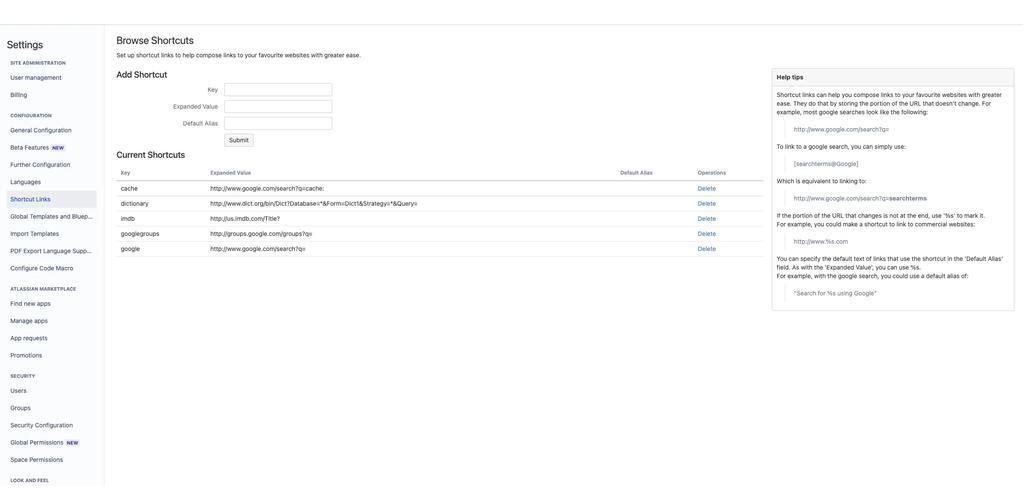 Task type: vqa. For each thing, say whether or not it's contained in the screenshot.
URL to the top
yes



Task type: describe. For each thing, give the bounding box(es) containing it.
1 vertical spatial http://www.google.com/search?q=
[[794, 195, 890, 202]]

as
[[793, 264, 800, 271]]

url inside if the portion of the url that changes is not at the end, use '%s' to mark it. for example, you could make a shortcut to link to commercial websites:
[[833, 212, 844, 219]]

help
[[777, 73, 791, 81]]

groups
[[10, 405, 31, 412]]

use:
[[895, 143, 906, 150]]

the up look
[[860, 100, 869, 107]]

2 vertical spatial http://www.google.com/search?q=
[[211, 245, 306, 253]]

0 horizontal spatial expanded
[[173, 103, 201, 110]]

change.
[[959, 100, 981, 107]]

further configuration
[[10, 161, 70, 168]]

find new apps link
[[7, 295, 97, 313]]

0 vertical spatial http://www.google.com/search?q=
[[794, 126, 890, 133]]

could inside if the portion of the url that changes is not at the end, use '%s' to mark it. for example, you could make a shortcut to link to commercial websites:
[[826, 221, 842, 228]]

export
[[23, 247, 42, 255]]

1 vertical spatial key
[[121, 170, 130, 176]]

0 vertical spatial help
[[183, 51, 195, 59]]

shortcut inside if the portion of the url that changes is not at the end, use '%s' to mark it. for example, you could make a shortcut to link to commercial websites:
[[865, 221, 888, 228]]

user
[[10, 74, 23, 81]]

for
[[818, 290, 826, 297]]

configuration for security
[[35, 422, 73, 429]]

of:
[[962, 272, 969, 280]]

the right like
[[891, 108, 900, 116]]

Expanded Value text field
[[225, 100, 332, 113]]

google up [searchterms@google]
[[809, 143, 828, 150]]

google"
[[855, 290, 877, 297]]

you inside if the portion of the url that changes is not at the end, use '%s' to mark it. for example, you could make a shortcut to link to commercial websites:
[[815, 221, 825, 228]]

'expanded
[[825, 264, 855, 271]]

site administration
[[10, 60, 66, 66]]

management
[[25, 74, 61, 81]]

users
[[10, 387, 27, 395]]

space permissions
[[10, 456, 63, 464]]

[searchterms@google]
[[794, 160, 859, 168]]

manage apps
[[10, 317, 48, 325]]

permissions for space
[[29, 456, 63, 464]]

example, inside if the portion of the url that changes is not at the end, use '%s' to mark it. for example, you could make a shortcut to link to commercial websites:
[[788, 221, 813, 228]]

general configuration link
[[7, 122, 97, 139]]

0 vertical spatial websites
[[285, 51, 310, 59]]

1 vertical spatial default
[[927, 272, 946, 280]]

0 vertical spatial default
[[833, 255, 853, 262]]

links inside you can specify the default text of links that use the shortcut in the 'default alias' field.  as with the 'expanded value', you can use %s. for example, with the google search, you could use a default alias of:
[[874, 255, 886, 262]]

google down googlegroups
[[121, 245, 140, 253]]

security configuration
[[10, 422, 73, 429]]

feel
[[37, 478, 49, 484]]

that inside if the portion of the url that changes is not at the end, use '%s' to mark it. for example, you could make a shortcut to link to commercial websites:
[[846, 212, 857, 219]]

delete link for http://us.imdb.com/title?
[[698, 215, 716, 222]]

0 vertical spatial default
[[183, 120, 203, 127]]

global templates and blueprints
[[10, 213, 100, 220]]

look
[[867, 108, 879, 116]]

space permissions link
[[7, 452, 97, 469]]

set
[[117, 51, 126, 59]]

portion inside if the portion of the url that changes is not at the end, use '%s' to mark it. for example, you could make a shortcut to link to commercial websites:
[[793, 212, 813, 219]]

equivalent
[[802, 177, 831, 185]]

global for global permissions new
[[10, 439, 28, 446]]

the up the following:
[[899, 100, 909, 107]]

portion inside the "shortcut links can help you compose links to your favourite websites with greater ease. they do that by storing the portion of the url that doesn't change. for example, most google searches look like the following:"
[[871, 100, 891, 107]]

'default
[[965, 255, 987, 262]]

users link
[[7, 383, 97, 400]]

of inside you can specify the default text of links that use the shortcut in the 'default alias' field.  as with the 'expanded value', you can use %s. for example, with the google search, you could use a default alias of:
[[867, 255, 872, 262]]

configuration group
[[7, 104, 100, 280]]

commercial
[[916, 221, 948, 228]]

blueprints
[[72, 213, 100, 220]]

app requests
[[10, 335, 48, 342]]

1 horizontal spatial alias
[[641, 170, 653, 176]]

apps inside 'link'
[[37, 300, 51, 307]]

shortcut links can help you compose links to your favourite websites with greater ease. they do that by storing the portion of the url that doesn't change. for example, most google searches look like the following:
[[777, 91, 1002, 116]]

set up shortcut links to help compose links to your favourite websites with greater ease.
[[117, 51, 361, 59]]

1 vertical spatial expanded
[[211, 170, 236, 176]]

not
[[890, 212, 899, 219]]

searches
[[840, 108, 865, 116]]

compose inside the "shortcut links can help you compose links to your favourite websites with greater ease. they do that by storing the portion of the url that doesn't change. for example, most google searches look like the following:"
[[854, 91, 880, 98]]

0 vertical spatial greater
[[324, 51, 345, 59]]

greater inside the "shortcut links can help you compose links to your favourite websites with greater ease. they do that by storing the portion of the url that doesn't change. for example, most google searches look like the following:"
[[982, 91, 1002, 98]]

url inside the "shortcut links can help you compose links to your favourite websites with greater ease. they do that by storing the portion of the url that doesn't change. for example, most google searches look like the following:"
[[910, 100, 922, 107]]

websites inside the "shortcut links can help you compose links to your favourite websites with greater ease. they do that by storing the portion of the url that doesn't change. for example, most google searches look like the following:"
[[943, 91, 967, 98]]

that up the following:
[[923, 100, 934, 107]]

0 vertical spatial your
[[245, 51, 257, 59]]

pdf export language support
[[10, 247, 95, 255]]

1 horizontal spatial shortcut
[[134, 70, 167, 79]]

look and feel
[[10, 478, 49, 484]]

http://groups.google.com/groups?q=
[[211, 230, 313, 237]]

1 vertical spatial value
[[237, 170, 251, 176]]

following:
[[902, 108, 929, 116]]

0 horizontal spatial value
[[203, 103, 218, 110]]

new
[[52, 145, 64, 150]]

at
[[901, 212, 906, 219]]

support
[[72, 247, 95, 255]]

help inside the "shortcut links can help you compose links to your favourite websites with greater ease. they do that by storing the portion of the url that doesn't change. for example, most google searches look like the following:"
[[829, 91, 841, 98]]

to:
[[860, 177, 867, 185]]

general
[[10, 126, 32, 134]]

googlegroups
[[121, 230, 159, 237]]

collapse sidebar image
[[94, 28, 113, 46]]

shortcut for shortcut links
[[10, 196, 34, 203]]

to
[[777, 143, 784, 150]]

http://www.google.com/search?q=cache:
[[211, 185, 324, 192]]

the right at
[[908, 212, 917, 219]]

app
[[10, 335, 22, 342]]

features
[[25, 144, 49, 151]]

general configuration
[[10, 126, 72, 134]]

field.
[[777, 264, 791, 271]]

language
[[43, 247, 71, 255]]

they
[[794, 100, 807, 107]]

atlassian marketplace group
[[7, 277, 97, 367]]

is inside if the portion of the url that changes is not at the end, use '%s' to mark it. for example, you could make a shortcut to link to commercial websites:
[[884, 212, 888, 219]]

find
[[10, 300, 22, 307]]

http://www.google.com/search?q= searchterms
[[794, 195, 927, 202]]

you inside the "shortcut links can help you compose links to your favourite websites with greater ease. they do that by storing the portion of the url that doesn't change. for example, most google searches look like the following:"
[[842, 91, 852, 98]]

in
[[948, 255, 953, 262]]

manage apps link
[[7, 313, 97, 330]]

the up http://www.%s.com at the right of page
[[822, 212, 831, 219]]

shortcuts for current shortcuts
[[148, 150, 185, 160]]

add
[[117, 70, 132, 79]]

new
[[67, 440, 78, 446]]

0 vertical spatial ease.
[[346, 51, 361, 59]]

current shortcuts
[[117, 150, 185, 160]]

configuration up the general
[[10, 113, 52, 118]]

and inside configuration group
[[60, 213, 71, 220]]

code
[[39, 265, 54, 272]]

if the portion of the url that changes is not at the end, use '%s' to mark it. for example, you could make a shortcut to link to commercial websites:
[[777, 212, 986, 228]]

that left by
[[818, 100, 829, 107]]

delete link for http://groups.google.com/groups?q=
[[698, 230, 716, 237]]

can inside the "shortcut links can help you compose links to your favourite websites with greater ease. they do that by storing the portion of the url that doesn't change. for example, most google searches look like the following:"
[[817, 91, 827, 98]]

0 horizontal spatial search,
[[830, 143, 850, 150]]

%s
[[828, 290, 836, 297]]

requests
[[23, 335, 48, 342]]

0 horizontal spatial shortcut
[[136, 51, 160, 59]]

the down specify
[[815, 264, 824, 271]]

user management link
[[7, 69, 97, 86]]

do
[[809, 100, 816, 107]]

searchterms
[[890, 195, 927, 202]]

specify
[[801, 255, 821, 262]]

shortcut for shortcut links can help you compose links to your favourite websites with greater ease. they do that by storing the portion of the url that doesn't change. for example, most google searches look like the following:
[[777, 91, 801, 98]]

for inside you can specify the default text of links that use the shortcut in the 'default alias' field.  as with the 'expanded value', you can use %s. for example, with the google search, you could use a default alias of:
[[777, 272, 786, 280]]

0 vertical spatial link
[[785, 143, 795, 150]]

delete for http://www.google.com/search?q=
[[698, 245, 716, 253]]

delete link for http://www.google.com/search?q=cache:
[[698, 185, 716, 192]]

delete for http://us.imdb.com/title?
[[698, 215, 716, 222]]

alias'
[[989, 255, 1004, 262]]

%s.
[[911, 264, 921, 271]]

marketplace
[[39, 286, 76, 292]]

imdb
[[121, 215, 135, 222]]

http://us.imdb.com/title?
[[211, 215, 280, 222]]

delete for http://groups.google.com/groups?q=
[[698, 230, 716, 237]]

configure code macro link
[[7, 260, 97, 277]]

example, inside the "shortcut links can help you compose links to your favourite websites with greater ease. they do that by storing the portion of the url that doesn't change. for example, most google searches look like the following:"
[[777, 108, 802, 116]]

global templates and blueprints link
[[7, 208, 100, 225]]

space
[[10, 456, 28, 464]]

1 vertical spatial default
[[621, 170, 639, 176]]

a inside if the portion of the url that changes is not at the end, use '%s' to mark it. for example, you could make a shortcut to link to commercial websites:
[[860, 221, 863, 228]]

import templates link
[[7, 225, 97, 243]]

mark
[[965, 212, 979, 219]]

if
[[777, 212, 781, 219]]

cache
[[121, 185, 138, 192]]

alias
[[948, 272, 960, 280]]

site
[[10, 60, 21, 66]]

permissions for global
[[30, 439, 63, 446]]



Task type: locate. For each thing, give the bounding box(es) containing it.
that
[[818, 100, 829, 107], [923, 100, 934, 107], [846, 212, 857, 219], [888, 255, 899, 262]]

4 delete from the top
[[698, 230, 716, 237]]

google inside the "shortcut links can help you compose links to your favourite websites with greater ease. they do that by storing the portion of the url that doesn't change. for example, most google searches look like the following:"
[[819, 108, 838, 116]]

0 vertical spatial value
[[203, 103, 218, 110]]

pdf
[[10, 247, 22, 255]]

help tips
[[777, 73, 804, 81]]

Key text field
[[225, 83, 332, 96]]

for right change.
[[983, 100, 992, 107]]

like
[[880, 108, 890, 116]]

0 vertical spatial is
[[796, 177, 801, 185]]

configuration for general
[[34, 126, 72, 134]]

billing
[[10, 91, 27, 98]]

1 global from the top
[[10, 213, 28, 220]]

you
[[777, 255, 788, 262]]

1 horizontal spatial and
[[60, 213, 71, 220]]

compose
[[196, 51, 222, 59], [854, 91, 880, 98]]

shortcut down "languages"
[[10, 196, 34, 203]]

a right to
[[804, 143, 807, 150]]

configuration inside 'security' group
[[35, 422, 73, 429]]

app requests link
[[7, 330, 97, 347]]

add shortcut
[[117, 70, 167, 79]]

apps up requests
[[34, 317, 48, 325]]

1 vertical spatial apps
[[34, 317, 48, 325]]

0 horizontal spatial ease.
[[346, 51, 361, 59]]

manage
[[10, 317, 33, 325]]

configuration up languages link
[[32, 161, 70, 168]]

help up by
[[829, 91, 841, 98]]

a left alias
[[922, 272, 925, 280]]

2 vertical spatial for
[[777, 272, 786, 280]]

shortcuts right browse
[[151, 34, 194, 46]]

your inside the "shortcut links can help you compose links to your favourite websites with greater ease. they do that by storing the portion of the url that doesn't change. for example, most google searches look like the following:"
[[903, 91, 915, 98]]

linking
[[840, 177, 858, 185]]

shortcut left in
[[923, 255, 946, 262]]

1 horizontal spatial shortcut
[[865, 221, 888, 228]]

could inside you can specify the default text of links that use the shortcut in the 'default alias' field.  as with the 'expanded value', you can use %s. for example, with the google search, you could use a default alias of:
[[893, 272, 908, 280]]

simply
[[875, 143, 893, 150]]

5 delete from the top
[[698, 245, 716, 253]]

1 vertical spatial compose
[[854, 91, 880, 98]]

site administration group
[[7, 51, 97, 106]]

user management
[[10, 74, 61, 81]]

macro
[[56, 265, 73, 272]]

'%s'
[[944, 212, 956, 219]]

shortcut right add
[[134, 70, 167, 79]]

configuration for further
[[32, 161, 70, 168]]

2 vertical spatial a
[[922, 272, 925, 280]]

a right make
[[860, 221, 863, 228]]

0 horizontal spatial alias
[[205, 120, 218, 127]]

0 vertical spatial url
[[910, 100, 922, 107]]

google down by
[[819, 108, 838, 116]]

1 vertical spatial link
[[897, 221, 907, 228]]

value',
[[856, 264, 874, 271]]

for down field.
[[777, 272, 786, 280]]

a inside you can specify the default text of links that use the shortcut in the 'default alias' field.  as with the 'expanded value', you can use %s. for example, with the google search, you could use a default alias of:
[[922, 272, 925, 280]]

you can specify the default text of links that use the shortcut in the 'default alias' field.  as with the 'expanded value', you can use %s. for example, with the google search, you could use a default alias of:
[[777, 255, 1004, 280]]

0 vertical spatial alias
[[205, 120, 218, 127]]

0 vertical spatial global
[[10, 213, 28, 220]]

url up make
[[833, 212, 844, 219]]

url up the following:
[[910, 100, 922, 107]]

delete for http://www.dict.org/bin/dict?database=*&form=dict1&strategy=*&query=
[[698, 200, 716, 207]]

browse shortcuts
[[117, 34, 194, 46]]

1 horizontal spatial greater
[[982, 91, 1002, 98]]

of inside the "shortcut links can help you compose links to your favourite websites with greater ease. they do that by storing the portion of the url that doesn't change. for example, most google searches look like the following:"
[[892, 100, 898, 107]]

0 vertical spatial for
[[983, 100, 992, 107]]

0 vertical spatial shortcuts
[[151, 34, 194, 46]]

0 vertical spatial expanded
[[173, 103, 201, 110]]

1 horizontal spatial could
[[893, 272, 908, 280]]

2 security from the top
[[10, 422, 33, 429]]

groups link
[[7, 400, 97, 417]]

portion right the if
[[793, 212, 813, 219]]

favourite inside the "shortcut links can help you compose links to your favourite websites with greater ease. they do that by storing the portion of the url that doesn't change. for example, most google searches look like the following:"
[[917, 91, 941, 98]]

which is equivalent to linking to:
[[777, 177, 867, 185]]

1 delete link from the top
[[698, 185, 716, 192]]

that right text
[[888, 255, 899, 262]]

can up most
[[817, 91, 827, 98]]

help down browse shortcuts
[[183, 51, 195, 59]]

is left not
[[884, 212, 888, 219]]

example, inside you can specify the default text of links that use the shortcut in the 'default alias' field.  as with the 'expanded value', you can use %s. for example, with the google search, you could use a default alias of:
[[788, 272, 813, 280]]

delete
[[698, 185, 716, 192], [698, 200, 716, 207], [698, 215, 716, 222], [698, 230, 716, 237], [698, 245, 716, 253]]

0 vertical spatial expanded value
[[173, 103, 218, 110]]

0 vertical spatial compose
[[196, 51, 222, 59]]

2 horizontal spatial of
[[892, 100, 898, 107]]

for down the if
[[777, 221, 786, 228]]

portion
[[871, 100, 891, 107], [793, 212, 813, 219]]

configure
[[10, 265, 38, 272]]

1 vertical spatial help
[[829, 91, 841, 98]]

the down the 'expanded
[[828, 272, 837, 280]]

0 horizontal spatial compose
[[196, 51, 222, 59]]

link inside if the portion of the url that changes is not at the end, use '%s' to mark it. for example, you could make a shortcut to link to commercial websites:
[[897, 221, 907, 228]]

global inside 'security' group
[[10, 439, 28, 446]]

shortcut inside the "shortcut links can help you compose links to your favourite websites with greater ease. they do that by storing the portion of the url that doesn't change. for example, most google searches look like the following:"
[[777, 91, 801, 98]]

google down the 'expanded
[[839, 272, 858, 280]]

1 vertical spatial templates
[[30, 230, 59, 237]]

0 vertical spatial portion
[[871, 100, 891, 107]]

1 vertical spatial expanded value
[[211, 170, 251, 176]]

shortcuts right the current
[[148, 150, 185, 160]]

security group
[[7, 364, 97, 471]]

beta features new
[[10, 144, 64, 151]]

google inside you can specify the default text of links that use the shortcut in the 'default alias' field.  as with the 'expanded value', you can use %s. for example, with the google search, you could use a default alias of:
[[839, 272, 858, 280]]

0 horizontal spatial shortcut
[[10, 196, 34, 203]]

0 vertical spatial a
[[804, 143, 807, 150]]

portion up like
[[871, 100, 891, 107]]

example, down as on the bottom of the page
[[788, 272, 813, 280]]

1 horizontal spatial websites
[[943, 91, 967, 98]]

can left simply
[[863, 143, 873, 150]]

1 horizontal spatial ease.
[[777, 100, 792, 107]]

0 vertical spatial and
[[60, 213, 71, 220]]

websites up key text box
[[285, 51, 310, 59]]

that up make
[[846, 212, 857, 219]]

for inside if the portion of the url that changes is not at the end, use '%s' to mark it. for example, you could make a shortcut to link to commercial websites:
[[777, 221, 786, 228]]

delete link for http://www.dict.org/bin/dict?database=*&form=dict1&strategy=*&query=
[[698, 200, 716, 207]]

example,
[[777, 108, 802, 116], [788, 221, 813, 228], [788, 272, 813, 280]]

shortcut down changes at the top right
[[865, 221, 888, 228]]

5 delete link from the top
[[698, 245, 716, 253]]

websites up the doesn't
[[943, 91, 967, 98]]

delete for http://www.google.com/search?q=cache:
[[698, 185, 716, 192]]

shortcut down browse shortcuts
[[136, 51, 160, 59]]

value
[[203, 103, 218, 110], [237, 170, 251, 176]]

default
[[183, 120, 203, 127], [621, 170, 639, 176]]

1 vertical spatial portion
[[793, 212, 813, 219]]

http://www.%s.com
[[794, 238, 848, 245]]

can left %s.
[[888, 264, 898, 271]]

administration
[[23, 60, 66, 66]]

1 horizontal spatial link
[[897, 221, 907, 228]]

browse
[[117, 34, 149, 46]]

0 vertical spatial of
[[892, 100, 898, 107]]

1 security from the top
[[10, 373, 35, 379]]

use
[[932, 212, 942, 219], [901, 255, 911, 262], [899, 264, 909, 271], [910, 272, 920, 280]]

1 horizontal spatial url
[[910, 100, 922, 107]]

links
[[36, 196, 51, 203]]

and left feel
[[25, 478, 36, 484]]

1 vertical spatial permissions
[[29, 456, 63, 464]]

settings
[[7, 38, 43, 51]]

the right in
[[954, 255, 963, 262]]

text
[[854, 255, 865, 262]]

current
[[117, 150, 146, 160]]

1 horizontal spatial of
[[867, 255, 872, 262]]

0 horizontal spatial help
[[183, 51, 195, 59]]

1 vertical spatial global
[[10, 439, 28, 446]]

0 horizontal spatial default
[[833, 255, 853, 262]]

and left blueprints in the left of the page
[[60, 213, 71, 220]]

further
[[10, 161, 31, 168]]

1 vertical spatial security
[[10, 422, 33, 429]]

0 horizontal spatial of
[[815, 212, 820, 219]]

link right to
[[785, 143, 795, 150]]

2 vertical spatial example,
[[788, 272, 813, 280]]

ease.
[[346, 51, 361, 59], [777, 100, 792, 107]]

1 horizontal spatial key
[[208, 86, 218, 93]]

global up import
[[10, 213, 28, 220]]

promotions link
[[7, 347, 97, 364]]

the
[[860, 100, 869, 107], [899, 100, 909, 107], [891, 108, 900, 116], [782, 212, 791, 219], [822, 212, 831, 219], [908, 212, 917, 219], [823, 255, 832, 262], [912, 255, 921, 262], [954, 255, 963, 262], [815, 264, 824, 271], [828, 272, 837, 280]]

default up the 'expanded
[[833, 255, 853, 262]]

your
[[245, 51, 257, 59], [903, 91, 915, 98]]

1 vertical spatial a
[[860, 221, 863, 228]]

default left alias
[[927, 272, 946, 280]]

search, up [searchterms@google]
[[830, 143, 850, 150]]

google
[[819, 108, 838, 116], [809, 143, 828, 150], [121, 245, 140, 253], [839, 272, 858, 280]]

templates down links
[[30, 213, 58, 220]]

templates for import
[[30, 230, 59, 237]]

security configuration link
[[7, 417, 97, 434]]

3 delete link from the top
[[698, 215, 716, 222]]

global up space
[[10, 439, 28, 446]]

1 vertical spatial and
[[25, 478, 36, 484]]

of inside if the portion of the url that changes is not at the end, use '%s' to mark it. for example, you could make a shortcut to link to commercial websites:
[[815, 212, 820, 219]]

default alias
[[183, 120, 218, 127], [621, 170, 653, 176]]

2 vertical spatial shortcut
[[10, 196, 34, 203]]

link down at
[[897, 221, 907, 228]]

example, down they
[[777, 108, 802, 116]]

configuration down groups link
[[35, 422, 73, 429]]

templates up pdf export language support link
[[30, 230, 59, 237]]

0 horizontal spatial key
[[121, 170, 130, 176]]

favourite up key text box
[[259, 51, 283, 59]]

1 horizontal spatial default alias
[[621, 170, 653, 176]]

is right which
[[796, 177, 801, 185]]

1 vertical spatial example,
[[788, 221, 813, 228]]

security for security
[[10, 373, 35, 379]]

None submit
[[225, 134, 254, 147]]

1 vertical spatial search,
[[859, 272, 880, 280]]

favourite up the doesn't
[[917, 91, 941, 98]]

delete link for http://www.google.com/search?q=
[[698, 245, 716, 253]]

configuration inside 'link'
[[34, 126, 72, 134]]

global permissions new
[[10, 439, 78, 446]]

1 vertical spatial of
[[815, 212, 820, 219]]

1 horizontal spatial value
[[237, 170, 251, 176]]

1 vertical spatial default alias
[[621, 170, 653, 176]]

the up %s.
[[912, 255, 921, 262]]

security for security configuration
[[10, 422, 33, 429]]

shortcut up they
[[777, 91, 801, 98]]

0 vertical spatial default alias
[[183, 120, 218, 127]]

1 vertical spatial shortcut
[[777, 91, 801, 98]]

the right the if
[[782, 212, 791, 219]]

1 vertical spatial is
[[884, 212, 888, 219]]

languages
[[10, 178, 41, 186]]

global inside global templates and blueprints link
[[10, 213, 28, 220]]

0 horizontal spatial portion
[[793, 212, 813, 219]]

1 horizontal spatial help
[[829, 91, 841, 98]]

1 vertical spatial your
[[903, 91, 915, 98]]

search, down value',
[[859, 272, 880, 280]]

billing link
[[7, 86, 97, 104]]

4 delete link from the top
[[698, 230, 716, 237]]

use inside if the portion of the url that changes is not at the end, use '%s' to mark it. for example, you could make a shortcut to link to commercial websites:
[[932, 212, 942, 219]]

1 vertical spatial ease.
[[777, 100, 792, 107]]

permissions down global permissions new
[[29, 456, 63, 464]]

with inside the "shortcut links can help you compose links to your favourite websites with greater ease. they do that by storing the portion of the url that doesn't change. for example, most google searches look like the following:"
[[969, 91, 981, 98]]

0 vertical spatial example,
[[777, 108, 802, 116]]

1 horizontal spatial default
[[621, 170, 639, 176]]

1 horizontal spatial expanded
[[211, 170, 236, 176]]

to link to a google search, you can simply use:
[[777, 143, 906, 150]]

apps
[[37, 300, 51, 307], [34, 317, 48, 325]]

ease. inside the "shortcut links can help you compose links to your favourite websites with greater ease. they do that by storing the portion of the url that doesn't change. for example, most google searches look like the following:"
[[777, 100, 792, 107]]

can up as on the bottom of the page
[[789, 255, 799, 262]]

1 delete from the top
[[698, 185, 716, 192]]

the up the 'expanded
[[823, 255, 832, 262]]

shortcuts
[[151, 34, 194, 46], [148, 150, 185, 160]]

2 global from the top
[[10, 439, 28, 446]]

look
[[10, 478, 24, 484]]

2 delete link from the top
[[698, 200, 716, 207]]

http://www.google.com/search?q= down "http://groups.google.com/groups?q="
[[211, 245, 306, 253]]

0 vertical spatial templates
[[30, 213, 58, 220]]

import
[[10, 230, 29, 237]]

0 vertical spatial search,
[[830, 143, 850, 150]]

permissions down security configuration link
[[30, 439, 63, 446]]

0 vertical spatial shortcut
[[134, 70, 167, 79]]

further configuration link
[[7, 156, 97, 174]]

1 vertical spatial for
[[777, 221, 786, 228]]

new
[[24, 300, 35, 307]]

0 vertical spatial permissions
[[30, 439, 63, 446]]

1 vertical spatial could
[[893, 272, 908, 280]]

a
[[804, 143, 807, 150], [860, 221, 863, 228], [922, 272, 925, 280]]

0 horizontal spatial a
[[804, 143, 807, 150]]

2 horizontal spatial shortcut
[[777, 91, 801, 98]]

security down groups
[[10, 422, 33, 429]]

templates for global
[[30, 213, 58, 220]]

1 vertical spatial websites
[[943, 91, 967, 98]]

pdf export language support link
[[7, 243, 97, 260]]

0 vertical spatial favourite
[[259, 51, 283, 59]]

2 delete from the top
[[698, 200, 716, 207]]

0 horizontal spatial and
[[25, 478, 36, 484]]

0 horizontal spatial greater
[[324, 51, 345, 59]]

websites:
[[949, 221, 976, 228]]

shortcut inside you can specify the default text of links that use the shortcut in the 'default alias' field.  as with the 'expanded value', you can use %s. for example, with the google search, you could use a default alias of:
[[923, 255, 946, 262]]

2 horizontal spatial a
[[922, 272, 925, 280]]

configuration
[[10, 113, 52, 118], [34, 126, 72, 134], [32, 161, 70, 168], [35, 422, 73, 429]]

0 vertical spatial shortcut
[[136, 51, 160, 59]]

promotions
[[10, 352, 42, 359]]

templates
[[30, 213, 58, 220], [30, 230, 59, 237]]

help
[[183, 51, 195, 59], [829, 91, 841, 98]]

that inside you can specify the default text of links that use the shortcut in the 'default alias' field.  as with the 'expanded value', you can use %s. for example, with the google search, you could use a default alias of:
[[888, 255, 899, 262]]

0 vertical spatial key
[[208, 86, 218, 93]]

of
[[892, 100, 898, 107], [815, 212, 820, 219], [867, 255, 872, 262]]

search, inside you can specify the default text of links that use the shortcut in the 'default alias' field.  as with the 'expanded value', you can use %s. for example, with the google search, you could use a default alias of:
[[859, 272, 880, 280]]

links
[[161, 51, 174, 59], [224, 51, 236, 59], [803, 91, 815, 98], [881, 91, 894, 98], [874, 255, 886, 262]]

0 horizontal spatial is
[[796, 177, 801, 185]]

0 horizontal spatial default alias
[[183, 120, 218, 127]]

0 horizontal spatial favourite
[[259, 51, 283, 59]]

end,
[[918, 212, 931, 219]]

to inside the "shortcut links can help you compose links to your favourite websites with greater ease. they do that by storing the portion of the url that doesn't change. for example, most google searches look like the following:"
[[896, 91, 901, 98]]

3 delete from the top
[[698, 215, 716, 222]]

0 horizontal spatial default
[[183, 120, 203, 127]]

up
[[128, 51, 135, 59]]

shortcut links
[[10, 196, 51, 203]]

for inside the "shortcut links can help you compose links to your favourite websites with greater ease. they do that by storing the portion of the url that doesn't change. for example, most google searches look like the following:"
[[983, 100, 992, 107]]

search,
[[830, 143, 850, 150], [859, 272, 880, 280]]

beta
[[10, 144, 23, 151]]

configure code macro
[[10, 265, 73, 272]]

shortcuts for browse shortcuts
[[151, 34, 194, 46]]

http://www.google.com/search?q= up 'to link to a google search, you can simply use:'
[[794, 126, 890, 133]]

configuration up new
[[34, 126, 72, 134]]

global for global templates and blueprints
[[10, 213, 28, 220]]

apps right new
[[37, 300, 51, 307]]

security up users
[[10, 373, 35, 379]]

http://www.google.com/search?q= down linking
[[794, 195, 890, 202]]

2 vertical spatial shortcut
[[923, 255, 946, 262]]

example, up http://www.%s.com at the right of page
[[788, 221, 813, 228]]

and
[[60, 213, 71, 220], [25, 478, 36, 484]]

1 horizontal spatial a
[[860, 221, 863, 228]]

Default Alias text field
[[225, 117, 332, 130]]

shortcut inside configuration group
[[10, 196, 34, 203]]

websites
[[285, 51, 310, 59], [943, 91, 967, 98]]



